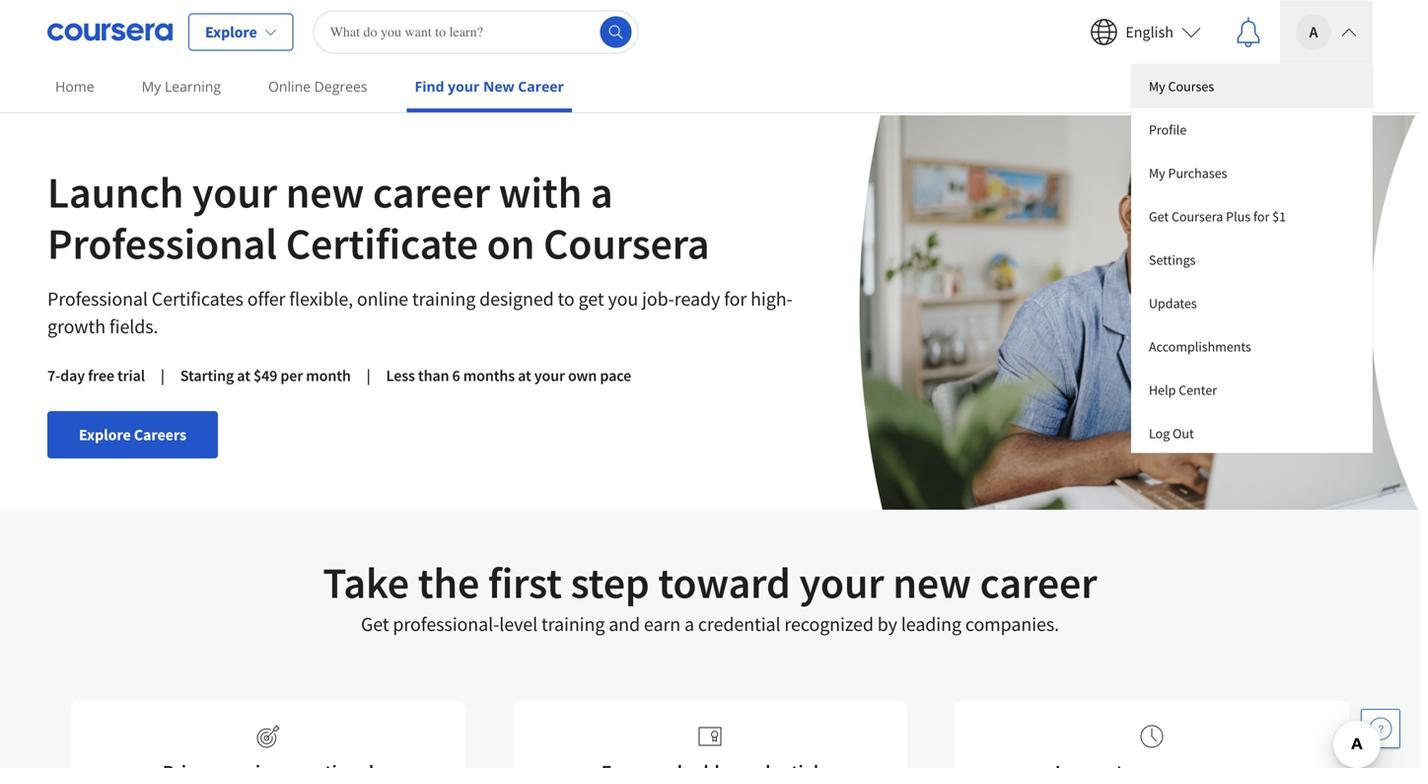 Task type: locate. For each thing, give the bounding box(es) containing it.
2 professional from the top
[[47, 287, 148, 311]]

a right earn
[[684, 612, 694, 637]]

english button
[[1074, 0, 1217, 64]]

find
[[415, 77, 444, 96]]

a
[[1309, 22, 1318, 42]]

at right months
[[518, 366, 531, 386]]

0 vertical spatial a
[[591, 165, 613, 219]]

0 vertical spatial get
[[1149, 208, 1169, 225]]

professional up certificates
[[47, 216, 277, 271]]

earn
[[644, 612, 681, 637]]

professional inside professional certificates offer flexible, online training designed to get you job-ready for high- growth fields.
[[47, 287, 148, 311]]

7-day free trial | starting at $49 per month | less than 6 months at your own pace
[[47, 366, 631, 386]]

coursera image
[[47, 16, 173, 48]]

1 horizontal spatial at
[[518, 366, 531, 386]]

take
[[323, 555, 409, 610]]

your
[[448, 77, 480, 96], [192, 165, 277, 219], [534, 366, 565, 386], [799, 555, 884, 610]]

1 horizontal spatial a
[[684, 612, 694, 637]]

online degrees link
[[260, 64, 375, 108]]

explore left careers
[[79, 425, 131, 445]]

1 vertical spatial for
[[724, 287, 747, 311]]

coursera left "plus"
[[1172, 208, 1223, 225]]

a button
[[1280, 0, 1373, 64]]

toward
[[658, 555, 791, 610]]

for left 'high-'
[[724, 287, 747, 311]]

coursera
[[1172, 208, 1223, 225], [543, 216, 710, 271]]

None search field
[[313, 10, 639, 54]]

my left learning at left
[[142, 77, 161, 96]]

0 vertical spatial explore
[[205, 22, 257, 42]]

1 vertical spatial career
[[980, 555, 1097, 610]]

find your new career
[[415, 77, 564, 96]]

professional
[[47, 216, 277, 271], [47, 287, 148, 311]]

online
[[357, 287, 408, 311]]

explore
[[205, 22, 257, 42], [79, 425, 131, 445]]

career inside 'take the first step toward your new career get professional-level training and earn a credential recognized by leading companies.'
[[980, 555, 1097, 610]]

help center
[[1149, 381, 1217, 399]]

level
[[499, 612, 538, 637]]

growth
[[47, 314, 106, 339]]

0 horizontal spatial for
[[724, 287, 747, 311]]

trial | starting
[[117, 366, 234, 386]]

get
[[1149, 208, 1169, 225], [361, 612, 389, 637]]

get inside a menu
[[1149, 208, 1169, 225]]

explore inside dropdown button
[[205, 22, 257, 42]]

my left courses
[[1149, 77, 1165, 95]]

coursera up you
[[543, 216, 710, 271]]

1 vertical spatial get
[[361, 612, 389, 637]]

a inside 'take the first step toward your new career get professional-level training and earn a credential recognized by leading companies.'
[[684, 612, 694, 637]]

training left and
[[541, 612, 605, 637]]

recognized
[[784, 612, 874, 637]]

learning
[[165, 77, 221, 96]]

your inside 'take the first step toward your new career get professional-level training and earn a credential recognized by leading companies.'
[[799, 555, 884, 610]]

help
[[1149, 381, 1176, 399]]

at left $49
[[237, 366, 250, 386]]

my for my learning
[[142, 77, 161, 96]]

home link
[[47, 64, 102, 108]]

career
[[373, 165, 490, 219], [980, 555, 1097, 610]]

training inside 'take the first step toward your new career get professional-level training and earn a credential recognized by leading companies.'
[[541, 612, 605, 637]]

for inside a menu
[[1253, 208, 1270, 225]]

explore up learning at left
[[205, 22, 257, 42]]

professional certificates offer flexible, online training designed to get you job-ready for high- growth fields.
[[47, 287, 793, 339]]

month | less
[[306, 366, 415, 386]]

professional up growth
[[47, 287, 148, 311]]

by
[[878, 612, 897, 637]]

new
[[483, 77, 514, 96]]

new
[[286, 165, 364, 219], [893, 555, 971, 610]]

0 vertical spatial professional
[[47, 216, 277, 271]]

1 horizontal spatial training
[[541, 612, 605, 637]]

0 vertical spatial new
[[286, 165, 364, 219]]

explore for explore careers
[[79, 425, 131, 445]]

free
[[88, 366, 114, 386]]

designed
[[479, 287, 554, 311]]

own
[[568, 366, 597, 386]]

2 at from the left
[[518, 366, 531, 386]]

training
[[412, 287, 476, 311], [541, 612, 605, 637]]

pace
[[600, 366, 631, 386]]

accomplishments
[[1149, 338, 1251, 356]]

1 professional from the top
[[47, 216, 277, 271]]

at
[[237, 366, 250, 386], [518, 366, 531, 386]]

a
[[591, 165, 613, 219], [684, 612, 694, 637]]

0 horizontal spatial new
[[286, 165, 364, 219]]

1 vertical spatial a
[[684, 612, 694, 637]]

help center image
[[1369, 717, 1393, 741]]

for left $1
[[1253, 208, 1270, 225]]

1 horizontal spatial for
[[1253, 208, 1270, 225]]

1 horizontal spatial new
[[893, 555, 971, 610]]

out
[[1173, 425, 1194, 442]]

1 vertical spatial training
[[541, 612, 605, 637]]

updates link
[[1131, 282, 1373, 325]]

help center link
[[1131, 368, 1373, 412]]

0 vertical spatial training
[[412, 287, 476, 311]]

0 horizontal spatial career
[[373, 165, 490, 219]]

plus
[[1226, 208, 1251, 225]]

0 horizontal spatial a
[[591, 165, 613, 219]]

take the first step toward your new career get professional-level training and earn a credential recognized by leading companies.
[[323, 555, 1097, 637]]

coursera inside launch your new career with a professional certificate on coursera
[[543, 216, 710, 271]]

explore careers link
[[47, 411, 218, 459]]

explore for explore
[[205, 22, 257, 42]]

certificate
[[286, 216, 478, 271]]

0 vertical spatial for
[[1253, 208, 1270, 225]]

1 horizontal spatial career
[[980, 555, 1097, 610]]

1 horizontal spatial get
[[1149, 208, 1169, 225]]

0 horizontal spatial training
[[412, 287, 476, 311]]

my purchases link
[[1131, 151, 1373, 195]]

my left purchases
[[1149, 164, 1165, 182]]

profile
[[1149, 121, 1187, 139]]

get coursera plus for $1
[[1149, 208, 1286, 225]]

credential
[[698, 612, 781, 637]]

0 horizontal spatial coursera
[[543, 216, 710, 271]]

0 horizontal spatial at
[[237, 366, 250, 386]]

1 vertical spatial explore
[[79, 425, 131, 445]]

0 horizontal spatial explore
[[79, 425, 131, 445]]

settings link
[[1131, 238, 1373, 282]]

0 vertical spatial career
[[373, 165, 490, 219]]

6
[[452, 366, 460, 386]]

training right online
[[412, 287, 476, 311]]

0 horizontal spatial get
[[361, 612, 389, 637]]

get up settings
[[1149, 208, 1169, 225]]

1 vertical spatial new
[[893, 555, 971, 610]]

my
[[142, 77, 161, 96], [1149, 77, 1165, 95], [1149, 164, 1165, 182]]

$49
[[253, 366, 277, 386]]

1 horizontal spatial explore
[[205, 22, 257, 42]]

a right the with
[[591, 165, 613, 219]]

find your new career link
[[407, 64, 572, 112]]

high-
[[751, 287, 793, 311]]

1 horizontal spatial coursera
[[1172, 208, 1223, 225]]

get down the take
[[361, 612, 389, 637]]

1 vertical spatial professional
[[47, 287, 148, 311]]

accomplishments link
[[1131, 325, 1373, 368]]

home
[[55, 77, 94, 96]]



Task type: describe. For each thing, give the bounding box(es) containing it.
with
[[499, 165, 582, 219]]

What do you want to learn? text field
[[313, 10, 639, 54]]

get
[[578, 287, 604, 311]]

my courses link
[[1131, 65, 1373, 108]]

career
[[518, 77, 564, 96]]

and
[[609, 612, 640, 637]]

my for my courses
[[1149, 77, 1165, 95]]

months
[[463, 366, 515, 386]]

get inside 'take the first step toward your new career get professional-level training and earn a credential recognized by leading companies.'
[[361, 612, 389, 637]]

my purchases
[[1149, 164, 1227, 182]]

leading
[[901, 612, 962, 637]]

7-
[[47, 366, 60, 386]]

online degrees
[[268, 77, 367, 96]]

launch your new career with a professional certificate on coursera
[[47, 165, 710, 271]]

explore careers
[[79, 425, 186, 445]]

online
[[268, 77, 311, 96]]

english
[[1126, 22, 1174, 42]]

first
[[488, 555, 562, 610]]

careers
[[134, 425, 186, 445]]

for inside professional certificates offer flexible, online training designed to get you job-ready for high- growth fields.
[[724, 287, 747, 311]]

your inside launch your new career with a professional certificate on coursera
[[192, 165, 277, 219]]

to
[[558, 287, 575, 311]]

updates
[[1149, 294, 1197, 312]]

my courses
[[1149, 77, 1214, 95]]

professional-
[[393, 612, 499, 637]]

professional inside launch your new career with a professional certificate on coursera
[[47, 216, 277, 271]]

my for my purchases
[[1149, 164, 1165, 182]]

center
[[1179, 381, 1217, 399]]

companies.
[[965, 612, 1059, 637]]

job-
[[642, 287, 674, 311]]

you
[[608, 287, 638, 311]]

a menu
[[1131, 65, 1373, 453]]

1 at from the left
[[237, 366, 250, 386]]

fields.
[[109, 314, 158, 339]]

offer
[[247, 287, 285, 311]]

career inside launch your new career with a professional certificate on coursera
[[373, 165, 490, 219]]

per
[[280, 366, 303, 386]]

get coursera plus for $1 link
[[1131, 195, 1373, 238]]

coursera inside a menu
[[1172, 208, 1223, 225]]

log out button
[[1131, 412, 1373, 453]]

explore button
[[188, 13, 294, 51]]

settings
[[1149, 251, 1196, 269]]

launch
[[47, 165, 184, 219]]

certificates
[[152, 287, 243, 311]]

on
[[487, 216, 535, 271]]

purchases
[[1168, 164, 1227, 182]]

the
[[418, 555, 479, 610]]

new inside launch your new career with a professional certificate on coursera
[[286, 165, 364, 219]]

courses
[[1168, 77, 1214, 95]]

step
[[571, 555, 650, 610]]

new inside 'take the first step toward your new career get professional-level training and earn a credential recognized by leading companies.'
[[893, 555, 971, 610]]

log out
[[1149, 425, 1194, 442]]

day
[[60, 366, 85, 386]]

than
[[418, 366, 449, 386]]

ready
[[674, 287, 720, 311]]

a inside launch your new career with a professional certificate on coursera
[[591, 165, 613, 219]]

flexible,
[[289, 287, 353, 311]]

my learning
[[142, 77, 221, 96]]

degrees
[[314, 77, 367, 96]]

my learning link
[[134, 64, 229, 108]]

log
[[1149, 425, 1170, 442]]

training inside professional certificates offer flexible, online training designed to get you job-ready for high- growth fields.
[[412, 287, 476, 311]]

$1
[[1272, 208, 1286, 225]]

profile link
[[1131, 108, 1373, 151]]



Task type: vqa. For each thing, say whether or not it's contained in the screenshot.
University of Michigan image
no



